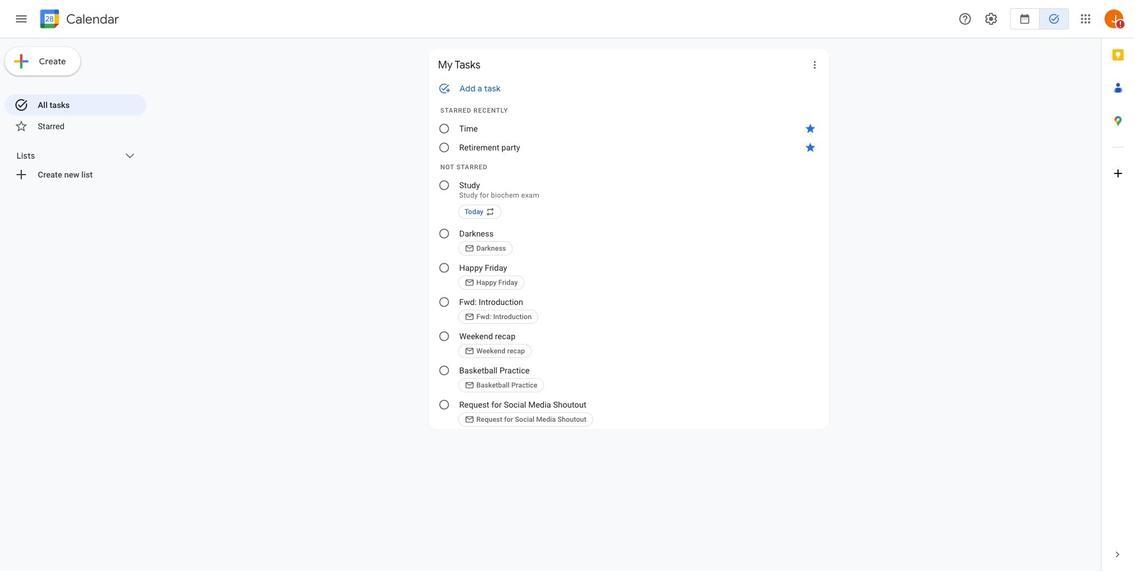Task type: vqa. For each thing, say whether or not it's contained in the screenshot.
"heading" inside the Calendar element
yes



Task type: locate. For each thing, give the bounding box(es) containing it.
heading
[[64, 12, 119, 26]]

support menu image
[[958, 12, 973, 26]]

heading inside "calendar" element
[[64, 12, 119, 26]]

tasks sidebar image
[[14, 12, 28, 26]]

calendar element
[[38, 7, 119, 33]]

settings menu image
[[984, 12, 999, 26]]

tab list
[[1102, 38, 1135, 539]]



